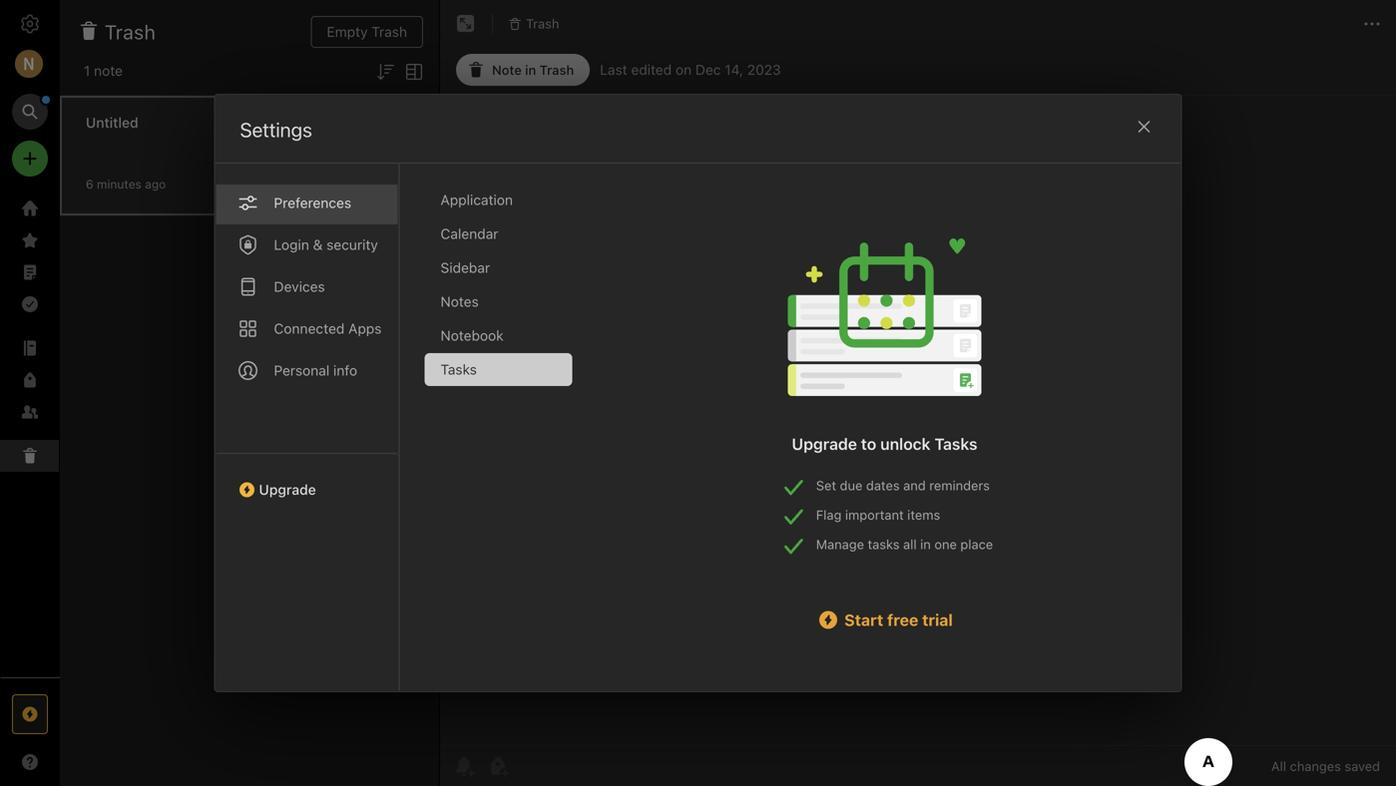 Task type: locate. For each thing, give the bounding box(es) containing it.
6 minutes ago
[[86, 177, 166, 191]]

in right all
[[921, 537, 931, 552]]

Note Editor text field
[[440, 96, 1397, 746]]

info
[[333, 362, 357, 379]]

1 horizontal spatial in
[[921, 537, 931, 552]]

all
[[904, 537, 917, 552]]

0 horizontal spatial tasks
[[441, 361, 477, 378]]

tree
[[0, 193, 60, 677]]

upgrade inside "popup button"
[[259, 482, 316, 498]]

tasks
[[868, 537, 900, 552]]

tab list containing preferences
[[215, 164, 400, 692]]

0 horizontal spatial in
[[525, 62, 536, 77]]

add a reminder image
[[452, 755, 476, 779]]

0 vertical spatial upgrade
[[792, 435, 858, 454]]

2023
[[748, 61, 781, 78]]

empty trash
[[327, 23, 407, 40]]

personal info
[[274, 362, 357, 379]]

minutes
[[97, 177, 142, 191]]

upgrade for upgrade
[[259, 482, 316, 498]]

trash button
[[501, 10, 567, 38]]

1 vertical spatial in
[[921, 537, 931, 552]]

1 vertical spatial tasks
[[935, 435, 978, 454]]

in
[[525, 62, 536, 77], [921, 537, 931, 552]]

start free trial link
[[777, 609, 994, 632]]

manage
[[817, 537, 865, 552]]

all changes saved
[[1272, 759, 1381, 774]]

0 horizontal spatial upgrade
[[259, 482, 316, 498]]

trash
[[526, 16, 560, 31], [105, 20, 156, 43], [372, 23, 407, 40], [540, 62, 574, 77]]

edited
[[631, 61, 672, 78]]

tab list
[[215, 164, 400, 692], [425, 184, 589, 692]]

upgrade button
[[215, 453, 399, 506]]

upgrade to unlock tasks
[[792, 435, 978, 454]]

upgrade image
[[18, 703, 42, 727]]

flag
[[817, 508, 842, 523]]

in right note
[[525, 62, 536, 77]]

notebook
[[441, 327, 504, 344]]

notes tab
[[425, 286, 573, 318]]

1 note
[[84, 62, 123, 79]]

1 vertical spatial upgrade
[[259, 482, 316, 498]]

upgrade
[[792, 435, 858, 454], [259, 482, 316, 498]]

application tab
[[425, 184, 573, 217]]

empty trash button
[[311, 16, 423, 48]]

1 horizontal spatial upgrade
[[792, 435, 858, 454]]

preferences
[[274, 195, 352, 211]]

note window element
[[440, 0, 1397, 787]]

empty
[[327, 23, 368, 40]]

free
[[888, 611, 919, 630]]

1
[[84, 62, 90, 79]]

tasks down the notebook
[[441, 361, 477, 378]]

1 horizontal spatial tab list
[[425, 184, 589, 692]]

saved
[[1345, 759, 1381, 774]]

0 vertical spatial tasks
[[441, 361, 477, 378]]

upgrade for upgrade to unlock tasks
[[792, 435, 858, 454]]

note in trash
[[492, 62, 574, 77]]

close image
[[1133, 115, 1157, 139]]

untitled
[[86, 114, 138, 131]]

note
[[492, 62, 522, 77]]

all
[[1272, 759, 1287, 774]]

on
[[676, 61, 692, 78]]

0 horizontal spatial tab list
[[215, 164, 400, 692]]

&
[[313, 237, 323, 253]]

flag important items
[[817, 508, 941, 523]]

tasks up reminders
[[935, 435, 978, 454]]

to
[[861, 435, 877, 454]]

ago
[[145, 177, 166, 191]]

tasks
[[441, 361, 477, 378], [935, 435, 978, 454]]

notes
[[441, 294, 479, 310]]

important
[[846, 508, 904, 523]]

start
[[845, 611, 884, 630]]

apps
[[349, 320, 382, 337]]

trash right note
[[540, 62, 574, 77]]



Task type: describe. For each thing, give the bounding box(es) containing it.
connected apps
[[274, 320, 382, 337]]

6
[[86, 177, 93, 191]]

trash up note in trash on the top left
[[526, 16, 560, 31]]

manage tasks all in one place
[[817, 537, 994, 552]]

last
[[600, 61, 628, 78]]

place
[[961, 537, 994, 552]]

set due dates and reminders
[[817, 478, 990, 493]]

trash right empty
[[372, 23, 407, 40]]

and
[[904, 478, 926, 493]]

security
[[327, 237, 378, 253]]

personal
[[274, 362, 330, 379]]

trash up note
[[105, 20, 156, 43]]

devices
[[274, 279, 325, 295]]

tab list containing application
[[425, 184, 589, 692]]

1 horizontal spatial tasks
[[935, 435, 978, 454]]

one
[[935, 537, 957, 552]]

calendar tab
[[425, 218, 573, 251]]

0 vertical spatial in
[[525, 62, 536, 77]]

home image
[[18, 197, 42, 221]]

connected
[[274, 320, 345, 337]]

start free trial
[[845, 611, 953, 630]]

trial
[[923, 611, 953, 630]]

tasks tab
[[425, 353, 573, 386]]

expand note image
[[454, 12, 478, 36]]

sidebar tab
[[425, 252, 573, 285]]

changes
[[1291, 759, 1342, 774]]

note
[[94, 62, 123, 79]]

calendar
[[441, 226, 499, 242]]

notebook tab
[[425, 319, 573, 352]]

application
[[441, 192, 513, 208]]

dates
[[867, 478, 900, 493]]

reminders
[[930, 478, 990, 493]]

due
[[840, 478, 863, 493]]

tasks inside 'tab'
[[441, 361, 477, 378]]

add tag image
[[486, 755, 510, 779]]

set
[[817, 478, 837, 493]]

unlock
[[881, 435, 931, 454]]

items
[[908, 508, 941, 523]]

last edited on dec 14, 2023
[[600, 61, 781, 78]]

login & security
[[274, 237, 378, 253]]

dec
[[696, 61, 721, 78]]

14,
[[725, 61, 744, 78]]

settings image
[[18, 12, 42, 36]]

login
[[274, 237, 309, 253]]

settings
[[240, 118, 312, 141]]

sidebar
[[441, 260, 490, 276]]



Task type: vqa. For each thing, say whether or not it's contained in the screenshot.
the all to the bottom
no



